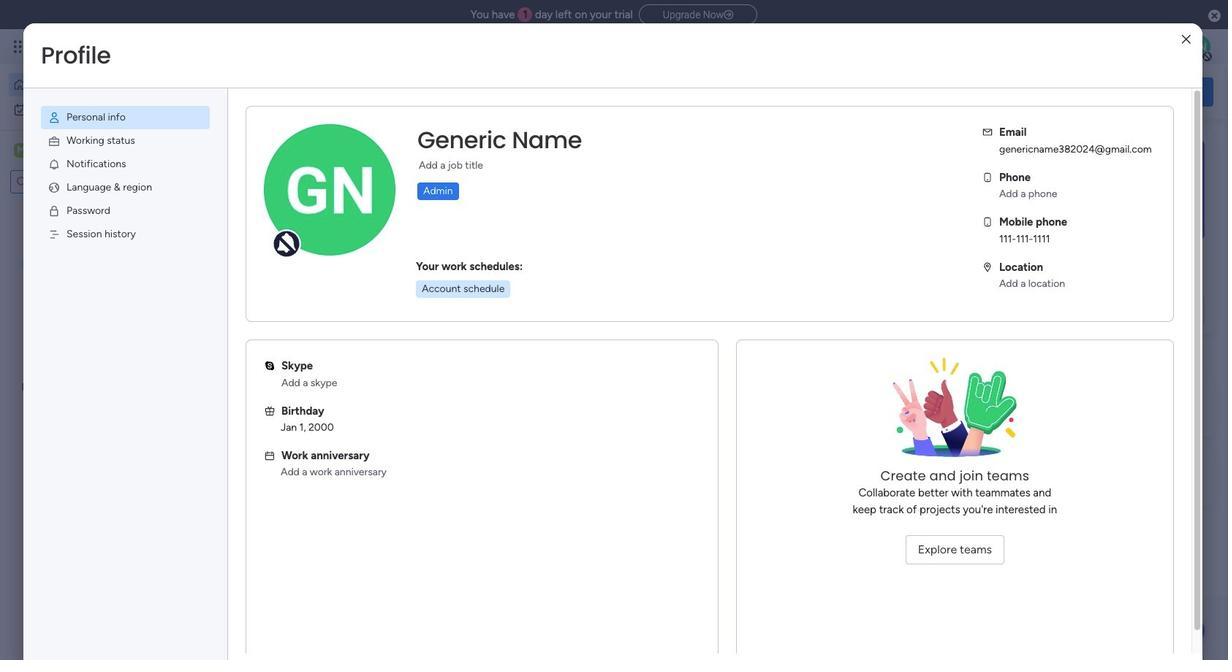 Task type: describe. For each thing, give the bounding box(es) containing it.
dapulse rightstroke image
[[724, 10, 733, 20]]

component image for second public board icon from the right
[[244, 319, 257, 332]]

2 public board image from the left
[[486, 296, 502, 312]]

add to favorites image
[[436, 296, 451, 311]]

5 menu item from the top
[[41, 200, 210, 223]]

session history image
[[48, 228, 61, 241]]

3 menu item from the top
[[41, 153, 210, 176]]

2 option from the top
[[9, 98, 178, 121]]

no teams image
[[882, 358, 1028, 468]]

personal info image
[[48, 111, 61, 124]]

workspace image
[[250, 470, 285, 505]]

workspace image
[[14, 143, 29, 159]]

Search in workspace field
[[31, 174, 105, 190]]

close recently visited image
[[226, 148, 243, 166]]

6 menu item from the top
[[41, 223, 210, 246]]

v2 bolt switch image
[[1120, 84, 1128, 100]]

select product image
[[13, 39, 28, 54]]

workspace selection element
[[14, 142, 122, 161]]

component image for 2nd public board icon from the left
[[486, 319, 499, 332]]

clear search image
[[106, 175, 121, 189]]

1 public board image from the left
[[244, 296, 260, 312]]

password image
[[48, 205, 61, 218]]

dapulse close image
[[1208, 9, 1221, 23]]



Task type: vqa. For each thing, say whether or not it's contained in the screenshot.
rightmost WORKSPACE icon
no



Task type: locate. For each thing, give the bounding box(es) containing it.
component image
[[244, 319, 257, 332], [486, 319, 499, 332]]

templates image image
[[1007, 140, 1200, 240]]

2 component image from the left
[[486, 319, 499, 332]]

1 horizontal spatial public board image
[[486, 296, 502, 312]]

public board image
[[244, 296, 260, 312], [486, 296, 502, 312]]

1 horizontal spatial component image
[[486, 319, 499, 332]]

language & region image
[[48, 181, 61, 194]]

menu menu
[[23, 88, 227, 264]]

generic name image
[[1187, 35, 1210, 58]]

4 menu item from the top
[[41, 176, 210, 200]]

option up workspace selection element
[[9, 98, 178, 121]]

1 option from the top
[[9, 73, 178, 96]]

getting started element
[[994, 378, 1213, 437]]

2 menu item from the top
[[41, 129, 210, 153]]

open update feed (inbox) image
[[226, 377, 243, 395]]

option up personal info "icon"
[[9, 73, 178, 96]]

0 horizontal spatial public board image
[[244, 296, 260, 312]]

0 vertical spatial option
[[9, 73, 178, 96]]

v2 user feedback image
[[1006, 84, 1017, 100]]

1 component image from the left
[[244, 319, 257, 332]]

1 vertical spatial option
[[9, 98, 178, 121]]

notifications image
[[48, 158, 61, 171]]

menu item
[[41, 106, 210, 129], [41, 129, 210, 153], [41, 153, 210, 176], [41, 176, 210, 200], [41, 200, 210, 223], [41, 223, 210, 246]]

option
[[9, 73, 178, 96], [9, 98, 178, 121]]

close my workspaces image
[[226, 427, 243, 444]]

None field
[[414, 125, 586, 156]]

0 horizontal spatial component image
[[244, 319, 257, 332]]

close image
[[1182, 34, 1191, 45]]

1 menu item from the top
[[41, 106, 210, 129]]

working status image
[[48, 135, 61, 148]]

quick search results list box
[[226, 166, 959, 360]]



